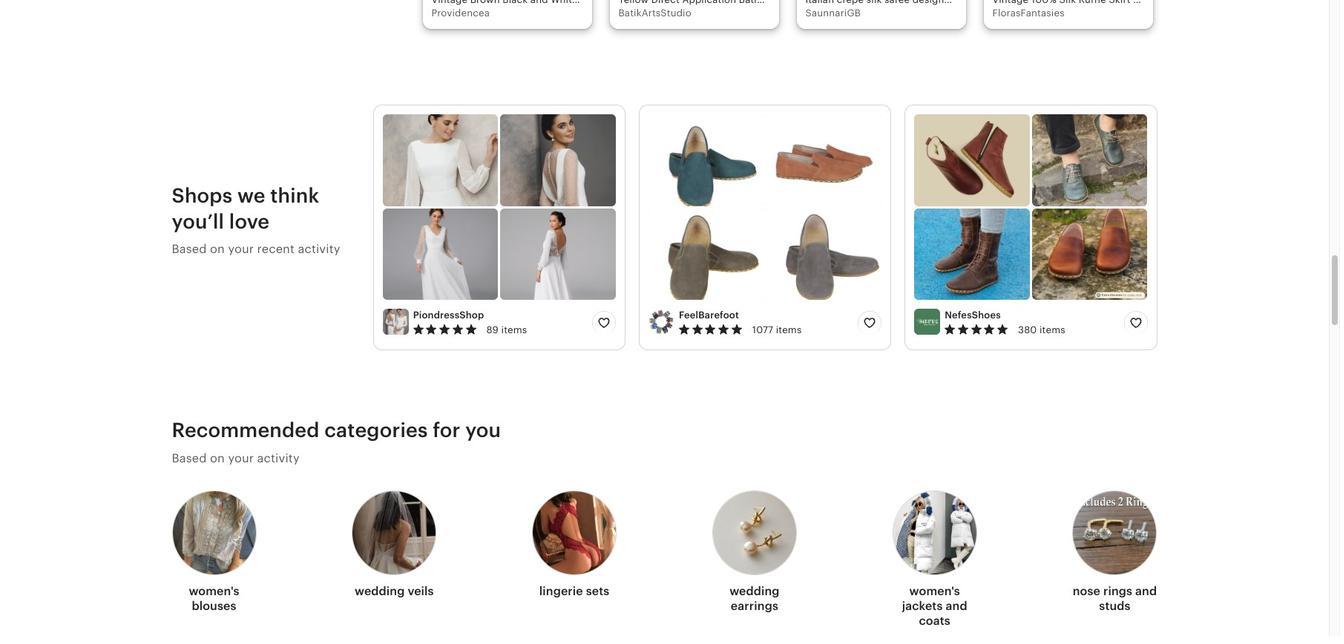 Task type: locate. For each thing, give the bounding box(es) containing it.
recent
[[257, 242, 295, 256]]

items right 1077
[[776, 324, 802, 336]]

based on your activity
[[172, 451, 300, 465]]

380
[[1019, 324, 1037, 336]]

based down you'll
[[172, 242, 207, 256]]

women's blouses link
[[172, 482, 257, 620]]

0 horizontal spatial and
[[946, 599, 968, 613]]

jackets
[[903, 599, 943, 613]]

on
[[210, 242, 225, 256], [210, 451, 225, 465]]

batikartsstudio
[[619, 8, 692, 19]]

feelbarefoot
[[679, 310, 739, 321]]

and inside women's jackets and coats
[[946, 599, 968, 613]]

and inside nose rings and studs
[[1136, 584, 1158, 598]]

0 horizontal spatial wedding
[[355, 584, 405, 598]]

based for recommended categories for you
[[172, 451, 207, 465]]

and for studs
[[1136, 584, 1158, 598]]

women's
[[189, 584, 240, 598], [910, 584, 961, 598]]

wedding veils link
[[352, 482, 437, 605]]

items for 380 items
[[1040, 324, 1066, 336]]

2 horizontal spatial items
[[1040, 324, 1066, 336]]

saunnarigb link
[[797, 0, 1341, 29]]

wedding earrings
[[730, 584, 780, 613]]

and for coats
[[946, 599, 968, 613]]

1 on from the top
[[210, 242, 225, 256]]

1 horizontal spatial women's
[[910, 584, 961, 598]]

shops we think you'll love
[[172, 184, 319, 233]]

1 vertical spatial on
[[210, 451, 225, 465]]

and right rings
[[1136, 584, 1158, 598]]

0 vertical spatial your
[[228, 242, 254, 256]]

women's for jackets
[[910, 584, 961, 598]]

based down "recommended"
[[172, 451, 207, 465]]

recommended categories for you
[[172, 419, 501, 442]]

0 vertical spatial on
[[210, 242, 225, 256]]

activity
[[298, 242, 340, 256], [257, 451, 300, 465]]

and
[[1136, 584, 1158, 598], [946, 599, 968, 613]]

you'll
[[172, 210, 224, 233]]

lingerie sets link
[[532, 482, 617, 605]]

1 vertical spatial your
[[228, 451, 254, 465]]

women's inside women's jackets and coats
[[910, 584, 961, 598]]

your down "recommended"
[[228, 451, 254, 465]]

items right "380"
[[1040, 324, 1066, 336]]

1 horizontal spatial wedding
[[730, 584, 780, 598]]

2 your from the top
[[228, 451, 254, 465]]

activity right recent on the left top of the page
[[298, 242, 340, 256]]

1 vertical spatial based
[[172, 451, 207, 465]]

and up coats
[[946, 599, 968, 613]]

wedding left veils
[[355, 584, 405, 598]]

1 vertical spatial and
[[946, 599, 968, 613]]

love
[[229, 210, 270, 233]]

on down "recommended"
[[210, 451, 225, 465]]

providencea
[[432, 8, 490, 19]]

coats
[[919, 614, 951, 628]]

0 vertical spatial and
[[1136, 584, 1158, 598]]

based
[[172, 242, 207, 256], [172, 451, 207, 465]]

items
[[502, 324, 527, 336], [776, 324, 802, 336], [1040, 324, 1066, 336]]

1 wedding from the left
[[355, 584, 405, 598]]

on for shops
[[210, 242, 225, 256]]

2 based from the top
[[172, 451, 207, 465]]

women's up blouses
[[189, 584, 240, 598]]

1 horizontal spatial and
[[1136, 584, 1158, 598]]

your down love at the top of page
[[228, 242, 254, 256]]

wedding up earrings
[[730, 584, 780, 598]]

piondressshop
[[413, 310, 484, 321]]

activity down "recommended"
[[257, 451, 300, 465]]

2 women's from the left
[[910, 584, 961, 598]]

we
[[237, 184, 266, 207]]

florasfantasies
[[993, 8, 1065, 19]]

wedding for wedding earrings
[[730, 584, 780, 598]]

studs
[[1100, 599, 1131, 613]]

items right 89
[[502, 324, 527, 336]]

1 women's from the left
[[189, 584, 240, 598]]

0 horizontal spatial women's
[[189, 584, 240, 598]]

your for recommended
[[228, 451, 254, 465]]

women's blouses
[[189, 584, 240, 613]]

3 items from the left
[[1040, 324, 1066, 336]]

saunnarigb
[[806, 8, 861, 19]]

wedding veils
[[355, 584, 434, 598]]

0 vertical spatial based
[[172, 242, 207, 256]]

1 items from the left
[[502, 324, 527, 336]]

0 vertical spatial activity
[[298, 242, 340, 256]]

women's up jackets
[[910, 584, 961, 598]]

wedding earrings link
[[713, 482, 797, 620]]

0 horizontal spatial items
[[502, 324, 527, 336]]

on down you'll
[[210, 242, 225, 256]]

1 horizontal spatial items
[[776, 324, 802, 336]]

2 wedding from the left
[[730, 584, 780, 598]]

nose
[[1073, 584, 1101, 598]]

1 your from the top
[[228, 242, 254, 256]]

2 items from the left
[[776, 324, 802, 336]]

earrings
[[731, 599, 779, 613]]

your
[[228, 242, 254, 256], [228, 451, 254, 465]]

2 on from the top
[[210, 451, 225, 465]]

providencea link
[[423, 0, 686, 29]]

380 items
[[1019, 324, 1066, 336]]

89
[[487, 324, 499, 336]]

women's for blouses
[[189, 584, 240, 598]]

wedding
[[355, 584, 405, 598], [730, 584, 780, 598]]

women's jackets and coats link
[[893, 482, 978, 635]]

1 based from the top
[[172, 242, 207, 256]]



Task type: vqa. For each thing, say whether or not it's contained in the screenshot.
SaunnariGB link
yes



Task type: describe. For each thing, give the bounding box(es) containing it.
florasfantasies link
[[984, 0, 1166, 29]]

nose rings and studs link
[[1073, 482, 1158, 620]]

lingerie sets
[[540, 584, 610, 598]]

you
[[466, 419, 501, 442]]

for
[[433, 419, 461, 442]]

based on your recent activity
[[172, 242, 340, 256]]

rings
[[1104, 584, 1133, 598]]

nefesshoes
[[945, 310, 1001, 321]]

blouses
[[192, 599, 236, 613]]

think
[[270, 184, 319, 207]]

your for shops
[[228, 242, 254, 256]]

1077
[[753, 324, 774, 336]]

on for recommended
[[210, 451, 225, 465]]

wedding for wedding veils
[[355, 584, 405, 598]]

recommended
[[172, 419, 320, 442]]

women's jackets and coats
[[903, 584, 968, 628]]

items for 89 items
[[502, 324, 527, 336]]

veils
[[408, 584, 434, 598]]

sets
[[586, 584, 610, 598]]

categories
[[325, 419, 428, 442]]

1 vertical spatial activity
[[257, 451, 300, 465]]

batikartsstudio link
[[610, 0, 950, 29]]

items for 1077 items
[[776, 324, 802, 336]]

shops
[[172, 184, 233, 207]]

nose rings and studs
[[1073, 584, 1158, 613]]

based for shops we think you'll love
[[172, 242, 207, 256]]

89 items
[[487, 324, 527, 336]]

1077 items
[[753, 324, 802, 336]]

lingerie
[[540, 584, 583, 598]]



